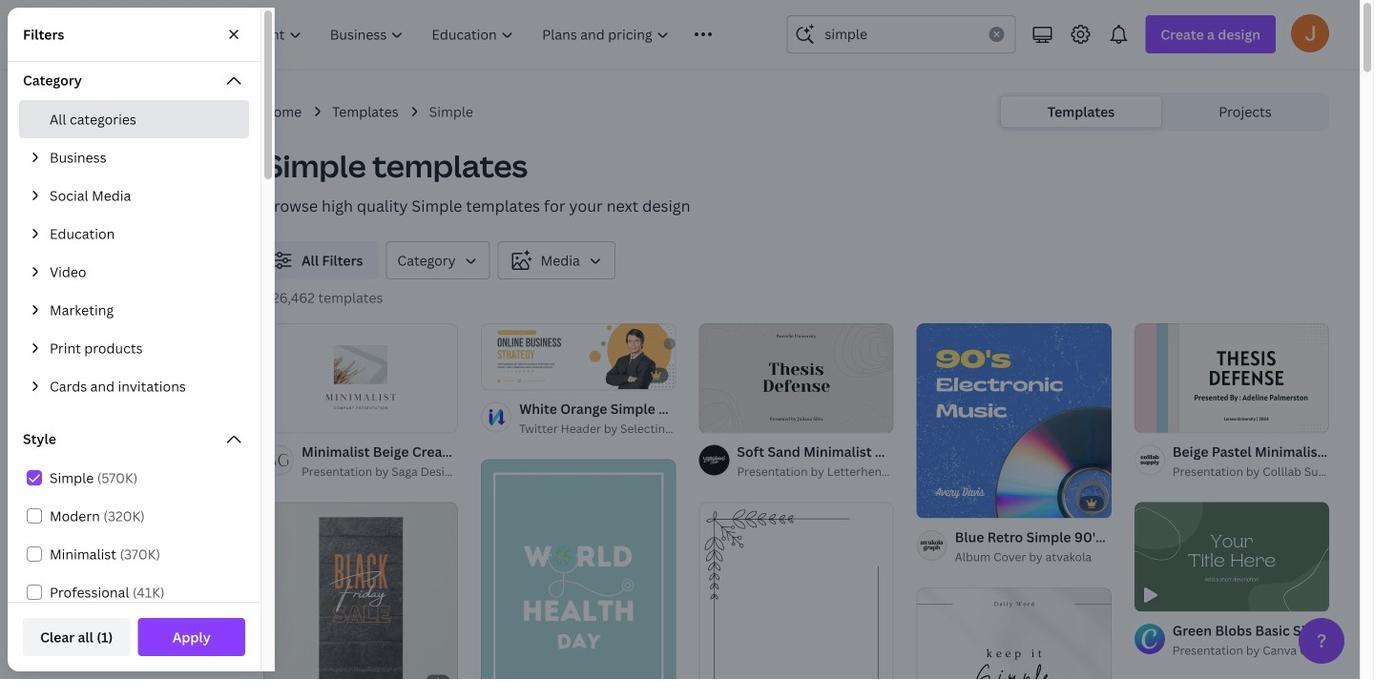 Task type: locate. For each thing, give the bounding box(es) containing it.
soft sand minimalist modern thesis defense presentation image
[[699, 323, 894, 433]]

grey simple world health day (flyer) image
[[481, 460, 676, 680]]

black and orange simple black friday sale banner image
[[263, 502, 458, 680]]

white minimal simple quote facebook post image
[[917, 588, 1112, 680]]

top level navigation element
[[168, 15, 741, 53]]

minimalist beige cream brand proposal presentation image
[[263, 323, 458, 433]]

list
[[19, 100, 249, 406]]

None search field
[[787, 15, 1016, 53]]

blue retro simple 90's album cover image
[[917, 324, 1112, 519]]



Task type: describe. For each thing, give the bounding box(es) containing it.
simple border vintage stationery notes paper a4 document image
[[699, 503, 894, 680]]

beige pastel minimalist thesis defense presentation image
[[1135, 323, 1330, 433]]

white orange simple business twitter header image
[[481, 324, 676, 389]]



Task type: vqa. For each thing, say whether or not it's contained in the screenshot.
Simple Border Vintage Stationery Notes Paper A4 Document image
yes



